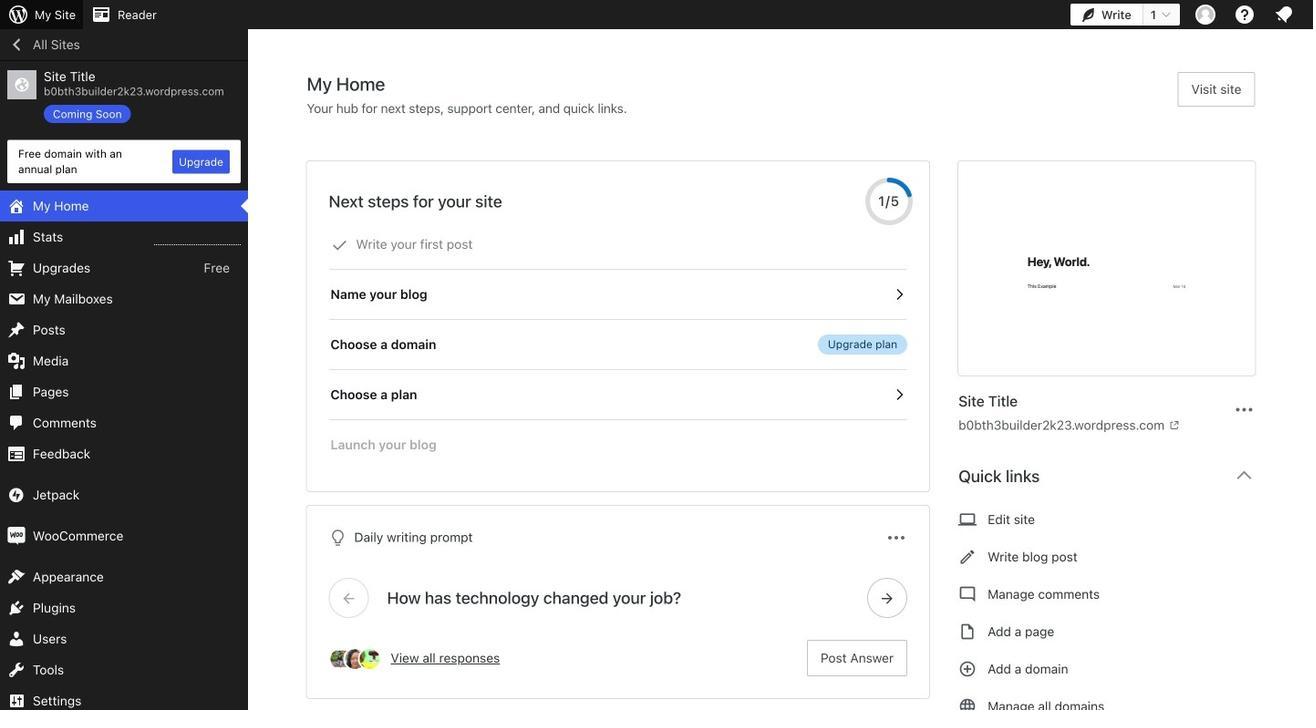 Task type: locate. For each thing, give the bounding box(es) containing it.
1 horizontal spatial answered users image
[[358, 647, 382, 671]]

list item
[[1305, 93, 1313, 160], [1305, 188, 1313, 273], [1305, 273, 1313, 359], [1305, 359, 1313, 427]]

2 answered users image from the left
[[358, 647, 382, 671]]

progress bar
[[865, 178, 913, 225]]

more options for site site title image
[[1233, 399, 1255, 421]]

0 horizontal spatial answered users image
[[329, 647, 352, 671]]

launchpad checklist element
[[329, 220, 907, 470]]

mode_comment image
[[958, 584, 977, 605]]

3 list item from the top
[[1305, 273, 1313, 359]]

answered users image
[[343, 647, 367, 671]]

toggle menu image
[[886, 527, 907, 549]]

1 task enabled image from the top
[[891, 286, 907, 303]]

0 vertical spatial img image
[[7, 486, 26, 504]]

answered users image
[[329, 647, 352, 671], [358, 647, 382, 671]]

0 vertical spatial task enabled image
[[891, 286, 907, 303]]

img image
[[7, 486, 26, 504], [7, 527, 26, 545]]

show next prompt image
[[879, 590, 896, 606]]

highest hourly views 0 image
[[154, 234, 241, 245]]

2 img image from the top
[[7, 527, 26, 545]]

task enabled image
[[891, 286, 907, 303], [891, 387, 907, 403]]

task complete image
[[331, 237, 348, 253]]

1 vertical spatial img image
[[7, 527, 26, 545]]

laptop image
[[958, 509, 977, 531]]

main content
[[307, 72, 1270, 710]]

1 vertical spatial task enabled image
[[891, 387, 907, 403]]



Task type: vqa. For each thing, say whether or not it's contained in the screenshot.
Inventory in the top right of the page
no



Task type: describe. For each thing, give the bounding box(es) containing it.
edit image
[[958, 546, 977, 568]]

1 img image from the top
[[7, 486, 26, 504]]

my profile image
[[1195, 5, 1215, 25]]

2 task enabled image from the top
[[891, 387, 907, 403]]

help image
[[1234, 4, 1256, 26]]

insert_drive_file image
[[958, 621, 977, 643]]

2 list item from the top
[[1305, 188, 1313, 273]]

manage your notifications image
[[1273, 4, 1295, 26]]

show previous prompt image
[[341, 590, 357, 606]]

1 answered users image from the left
[[329, 647, 352, 671]]

4 list item from the top
[[1305, 359, 1313, 427]]

1 list item from the top
[[1305, 93, 1313, 160]]



